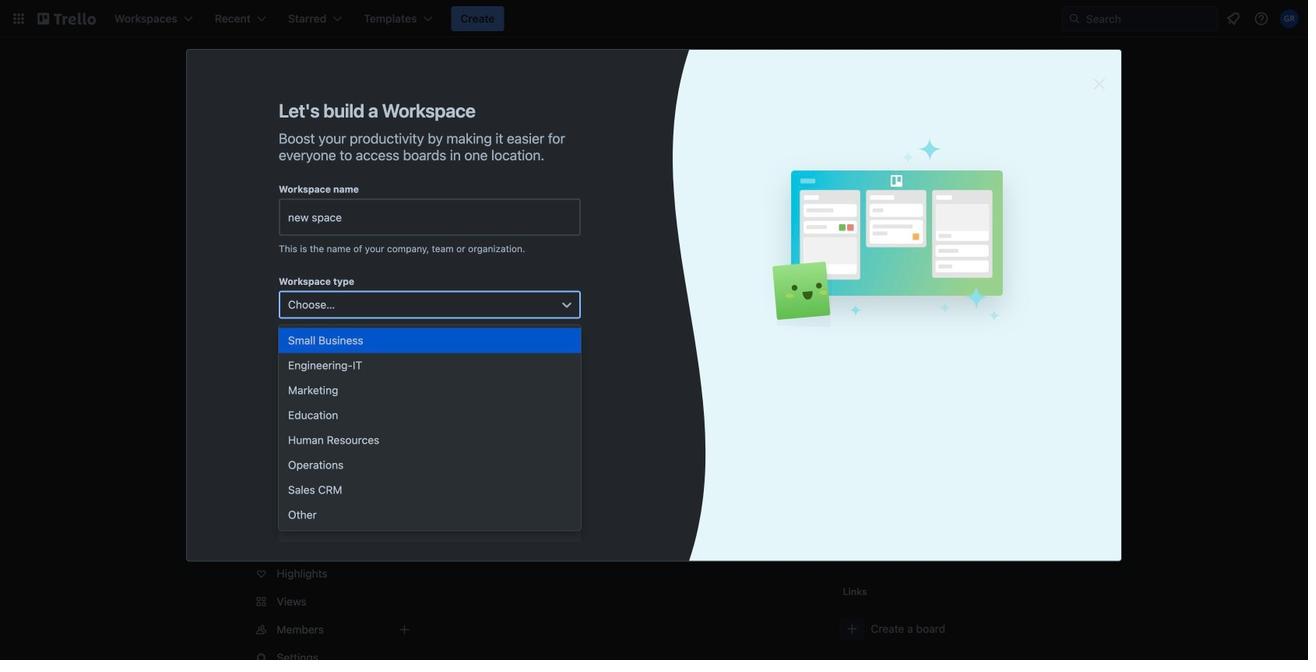 Task type: vqa. For each thing, say whether or not it's contained in the screenshot.
'Workspaces' dropdown button
no



Task type: locate. For each thing, give the bounding box(es) containing it.
1 vertical spatial add image
[[395, 621, 414, 639]]

0 notifications image
[[1224, 9, 1243, 28]]

add image
[[395, 328, 414, 347], [395, 621, 414, 639]]

Taco's Co. text field
[[279, 199, 581, 236]]

primary element
[[0, 0, 1308, 37]]

Our team organizes everything here. text field
[[279, 353, 581, 459]]

greg robinson (gregrobinson96) image
[[1280, 9, 1299, 28]]

search image
[[1068, 12, 1081, 25]]

0 vertical spatial add image
[[395, 328, 414, 347]]



Task type: describe. For each thing, give the bounding box(es) containing it.
1 add image from the top
[[395, 328, 414, 347]]

open information menu image
[[1254, 11, 1269, 26]]

color: green, title: none image
[[483, 312, 527, 324]]

2 add image from the top
[[395, 621, 414, 639]]

Search field
[[1081, 8, 1217, 30]]



